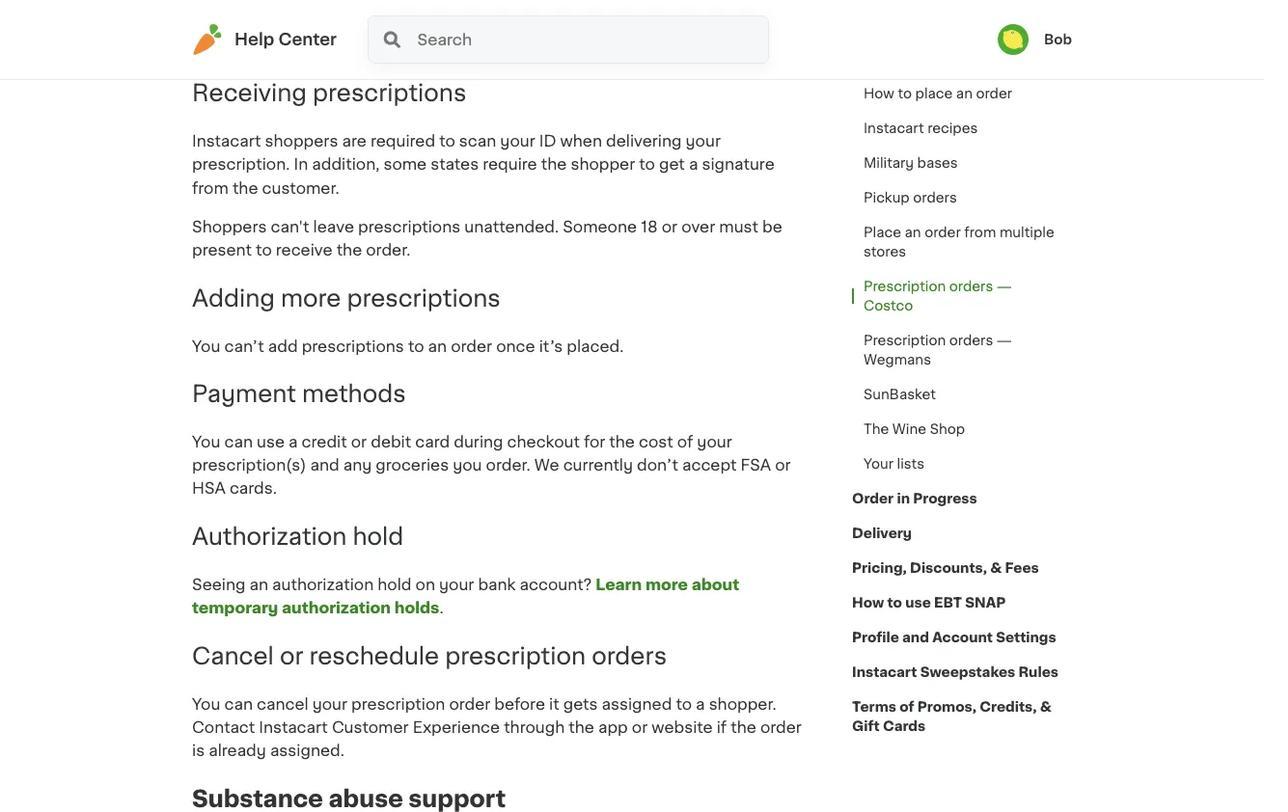 Task type: locate. For each thing, give the bounding box(es) containing it.
receiving
[[192, 82, 307, 105]]

a inside instacart shoppers are required to scan your id when delivering your prescription. in addition, some states require the shopper to get a signature from the customer.
[[689, 157, 698, 172]]

from down prescription.
[[192, 181, 229, 196]]

0 horizontal spatial use
[[257, 435, 285, 451]]

order left once
[[451, 339, 493, 354]]

shoppers
[[265, 134, 338, 149]]

substance abuse support
[[192, 788, 506, 811]]

order in progress
[[853, 492, 978, 506]]

instacart recipes link
[[853, 111, 990, 146]]

your up .
[[439, 578, 474, 593]]

your lists link
[[853, 447, 937, 482]]

to inside shoppers can't leave prescriptions unattended. someone 18 or over must be present to receive the order.
[[256, 242, 272, 258]]

the right if at the bottom of the page
[[731, 721, 757, 736]]

prescription for wegmans
[[864, 334, 946, 348]]

& left fees
[[991, 562, 1002, 575]]

how down "send"
[[864, 87, 895, 100]]

authorization
[[192, 526, 347, 549]]

can up contact
[[224, 697, 253, 713]]

orders for prescription orders — costco
[[950, 280, 994, 294]]

how
[[864, 87, 895, 100], [853, 597, 885, 610]]

prescriptions up you can't add prescriptions to an order once it's placed.
[[347, 287, 501, 310]]

can up prescription(s)
[[224, 435, 253, 451]]

0 horizontal spatial from
[[192, 181, 229, 196]]

prescription up costco
[[864, 280, 946, 294]]

text down messages
[[561, 14, 592, 30]]

you up contact
[[192, 697, 221, 713]]

gift
[[853, 720, 880, 734]]

— inside prescription orders — wegmans
[[997, 334, 1013, 348]]

1 prescription from the top
[[864, 280, 946, 294]]

instacart up military
[[864, 122, 925, 135]]

the down prescription.
[[233, 181, 258, 196]]

order
[[977, 87, 1013, 100], [925, 226, 961, 239], [451, 339, 493, 354], [449, 697, 491, 713], [761, 721, 802, 736]]

0 vertical spatial from
[[192, 181, 229, 196]]

authorization
[[272, 578, 374, 593], [282, 601, 391, 616]]

an up temporary
[[250, 578, 268, 593]]

fees
[[1006, 562, 1040, 575]]

2 can from the top
[[224, 697, 253, 713]]

a up "website"
[[696, 697, 705, 713]]

3 you from the top
[[192, 697, 221, 713]]

receive
[[276, 242, 333, 258]]

0 horizontal spatial for
[[536, 14, 557, 30]]

you left can't
[[192, 339, 221, 354]]

instacart inside "instacart doesn't send prescription-related text messages to customers. please contact your participating pharmacy for text message questions or issues."
[[192, 0, 261, 6]]

website
[[652, 721, 713, 736]]

use for ebt
[[906, 597, 932, 610]]

or up any
[[351, 435, 367, 451]]

you inside the you can use a credit or debit card during checkout for the cost of your prescription(s) and any groceries you order. we currently don't accept fsa or hsa cards.
[[192, 435, 221, 451]]

1 horizontal spatial text
[[561, 14, 592, 30]]

1 — from the top
[[997, 280, 1013, 294]]

help
[[235, 31, 274, 48]]

for right pharmacy
[[536, 14, 557, 30]]

or down the assigned
[[632, 721, 648, 736]]

delivery link
[[853, 517, 913, 551]]

an
[[957, 87, 973, 100], [905, 226, 922, 239], [428, 339, 447, 354], [250, 578, 268, 593]]

can't
[[224, 339, 264, 354]]

0 horizontal spatial more
[[281, 287, 341, 310]]

sunbasket link
[[853, 378, 948, 412]]

through right the "gift"
[[941, 52, 994, 66]]

0 horizontal spatial through
[[504, 721, 565, 736]]

gift
[[914, 52, 937, 66]]

wegmans
[[864, 353, 932, 367]]

use up prescription(s)
[[257, 435, 285, 451]]

we
[[535, 458, 560, 474]]

customer.
[[262, 181, 340, 196]]

checkout
[[508, 435, 580, 451]]

orders down prescription orders — costco link
[[950, 334, 994, 348]]

your inside the you can use a credit or debit card during checkout for the cost of your prescription(s) and any groceries you order. we currently don't accept fsa or hsa cards.
[[697, 435, 733, 451]]

prescription up customer at the left bottom of page
[[352, 697, 445, 713]]

you up hsa
[[192, 435, 221, 451]]

orders inside prescription orders — wegmans
[[950, 334, 994, 348]]

and down how to use ebt snap link at the bottom of the page
[[903, 631, 930, 645]]

account?
[[520, 578, 592, 593]]

or right the 18
[[662, 219, 678, 235]]

the down leave
[[337, 242, 362, 258]]

0 vertical spatial use
[[257, 435, 285, 451]]

2 prescription from the top
[[864, 334, 946, 348]]

or right "fsa"
[[776, 458, 791, 474]]

assigned
[[602, 697, 672, 713]]

more for adding
[[281, 287, 341, 310]]

orders down place an order from multiple stores link
[[950, 280, 994, 294]]

send
[[864, 52, 899, 66]]

or right the "questions"
[[751, 14, 767, 30]]

hold left on
[[378, 578, 412, 593]]

authorization up reschedule at the left bottom of page
[[282, 601, 391, 616]]

send a gift through instacart
[[864, 52, 1058, 66]]

more inside learn more about temporary authorization holds
[[646, 578, 688, 593]]

from left multiple at the top right of the page
[[965, 226, 997, 239]]

payment methods
[[192, 383, 406, 406]]

2 — from the top
[[997, 334, 1013, 348]]

prescription up wegmans
[[864, 334, 946, 348]]

1 vertical spatial prescription
[[352, 697, 445, 713]]

more right learn
[[646, 578, 688, 593]]

0 vertical spatial and
[[310, 458, 340, 474]]

can for use
[[224, 435, 253, 451]]

prescriptions
[[313, 82, 467, 105], [358, 219, 461, 235], [347, 287, 501, 310], [302, 339, 404, 354]]

2 vertical spatial you
[[192, 697, 221, 713]]

instacart up please
[[192, 0, 261, 6]]

an left once
[[428, 339, 447, 354]]

0 vertical spatial prescription
[[445, 645, 586, 669]]

— inside prescription orders — costco
[[997, 280, 1013, 294]]

can for cancel
[[224, 697, 253, 713]]

1 vertical spatial and
[[903, 631, 930, 645]]

0 vertical spatial you
[[192, 339, 221, 354]]

you for you can't add prescriptions to an order once it's placed.
[[192, 339, 221, 354]]

orders up the assigned
[[592, 645, 667, 669]]

signature
[[702, 157, 775, 172]]

can
[[224, 435, 253, 451], [224, 697, 253, 713]]

or up cancel
[[280, 645, 304, 669]]

order down send a gift through instacart
[[977, 87, 1013, 100]]

instacart inside you can cancel your prescription order before it gets assigned to a shopper. contact instacart customer experience through the app or website if the order is already assigned.
[[259, 721, 328, 736]]

1 vertical spatial for
[[584, 435, 606, 451]]

or inside "instacart doesn't send prescription-related text messages to customers. please contact your participating pharmacy for text message questions or issues."
[[751, 14, 767, 30]]

how to place an order
[[864, 87, 1013, 100]]

for up currently
[[584, 435, 606, 451]]

instacart down profile
[[853, 666, 918, 680]]

0 vertical spatial for
[[536, 14, 557, 30]]

a right get
[[689, 157, 698, 172]]

1 horizontal spatial for
[[584, 435, 606, 451]]

1 vertical spatial &
[[1041, 701, 1052, 715]]

to inside "instacart doesn't send prescription-related text messages to customers. please contact your participating pharmacy for text message questions or issues."
[[647, 0, 663, 6]]

1 vertical spatial you
[[192, 435, 221, 451]]

0 horizontal spatial order.
[[366, 242, 411, 258]]

prescription orders — costco link
[[853, 269, 1073, 323]]

prescription for costco
[[864, 280, 946, 294]]

unattended.
[[465, 219, 559, 235]]

1 horizontal spatial from
[[965, 226, 997, 239]]

prescriptions inside shoppers can't leave prescriptions unattended. someone 18 or over must be present to receive the order.
[[358, 219, 461, 235]]

0 vertical spatial —
[[997, 280, 1013, 294]]

of right cost
[[678, 435, 694, 451]]

the up currently
[[610, 435, 635, 451]]

you
[[453, 458, 482, 474]]

you can cancel your prescription order before it gets assigned to a shopper. contact instacart customer experience through the app or website if the order is already assigned.
[[192, 697, 802, 759]]

prescription orders — costco
[[864, 280, 1013, 313]]

prescriptions down some
[[358, 219, 461, 235]]

sweepstakes
[[921, 666, 1016, 680]]

order. down during
[[486, 458, 531, 474]]

prescription.
[[192, 157, 290, 172]]

to up "website"
[[676, 697, 692, 713]]

and down credit
[[310, 458, 340, 474]]

use inside the you can use a credit or debit card during checkout for the cost of your prescription(s) and any groceries you order. we currently don't accept fsa or hsa cards.
[[257, 435, 285, 451]]

send
[[328, 0, 366, 6]]

orders down the bases
[[914, 191, 958, 205]]

terms
[[853, 701, 897, 715]]

use left ebt
[[906, 597, 932, 610]]

1 vertical spatial more
[[646, 578, 688, 593]]

instacart down cancel
[[259, 721, 328, 736]]

hold up seeing an authorization hold on your bank account?
[[353, 526, 404, 549]]

the down gets
[[569, 721, 595, 736]]

0 vertical spatial &
[[991, 562, 1002, 575]]

orders inside prescription orders — costco
[[950, 280, 994, 294]]

the inside the you can use a credit or debit card during checkout for the cost of your prescription(s) and any groceries you order. we currently don't accept fsa or hsa cards.
[[610, 435, 635, 451]]

credits,
[[980, 701, 1037, 715]]

instacart for instacart recipes
[[864, 122, 925, 135]]

0 vertical spatial can
[[224, 435, 253, 451]]

you inside you can cancel your prescription order before it gets assigned to a shopper. contact instacart customer experience through the app or website if the order is already assigned.
[[192, 697, 221, 713]]

1 horizontal spatial &
[[1041, 701, 1052, 715]]

prescription inside prescription orders — wegmans
[[864, 334, 946, 348]]

1 vertical spatial of
[[900, 701, 915, 715]]

adding
[[192, 287, 275, 310]]

0 vertical spatial how
[[864, 87, 895, 100]]

discounts,
[[911, 562, 988, 575]]

learn
[[596, 578, 642, 593]]

1 vertical spatial authorization
[[282, 601, 391, 616]]

it's
[[539, 339, 563, 354]]

0 vertical spatial authorization
[[272, 578, 374, 593]]

order. up adding more prescriptions
[[366, 242, 411, 258]]

order down pickup orders link
[[925, 226, 961, 239]]

0 vertical spatial order.
[[366, 242, 411, 258]]

prescription orders — wegmans link
[[853, 323, 1073, 378]]

& down rules
[[1041, 701, 1052, 715]]

1 vertical spatial —
[[997, 334, 1013, 348]]

use for a
[[257, 435, 285, 451]]

a left credit
[[289, 435, 298, 451]]

the wine shop
[[864, 423, 966, 436]]

an right place
[[905, 226, 922, 239]]

— down prescription orders — costco link
[[997, 334, 1013, 348]]

require
[[483, 157, 537, 172]]

the inside shoppers can't leave prescriptions unattended. someone 18 or over must be present to receive the order.
[[337, 242, 362, 258]]

can inside you can cancel your prescription order before it gets assigned to a shopper. contact instacart customer experience through the app or website if the order is already assigned.
[[224, 697, 253, 713]]

on
[[416, 578, 435, 593]]

0 vertical spatial more
[[281, 287, 341, 310]]

cancel or reschedule prescription orders
[[192, 645, 667, 669]]

don't
[[637, 458, 679, 474]]

0 horizontal spatial of
[[678, 435, 694, 451]]

text right the related
[[529, 0, 560, 6]]

1 vertical spatial prescription
[[864, 334, 946, 348]]

0 vertical spatial of
[[678, 435, 694, 451]]

delivering
[[606, 134, 682, 149]]

any
[[343, 458, 372, 474]]

prescription inside prescription orders — costco
[[864, 280, 946, 294]]

the down id
[[541, 157, 567, 172]]

to down pricing,
[[888, 597, 903, 610]]

to up the states
[[439, 134, 456, 149]]

instacart up prescription.
[[192, 134, 261, 149]]

be
[[763, 219, 783, 235]]

1 you from the top
[[192, 339, 221, 354]]

more down the receive
[[281, 287, 341, 310]]

orders
[[914, 191, 958, 205], [950, 280, 994, 294], [950, 334, 994, 348], [592, 645, 667, 669]]

1 can from the top
[[224, 435, 253, 451]]

through inside you can cancel your prescription order before it gets assigned to a shopper. contact instacart customer experience through the app or website if the order is already assigned.
[[504, 721, 565, 736]]

order.
[[366, 242, 411, 258], [486, 458, 531, 474]]

leave
[[313, 219, 354, 235]]

0 vertical spatial through
[[941, 52, 994, 66]]

1 vertical spatial order.
[[486, 458, 531, 474]]

2 you from the top
[[192, 435, 221, 451]]

through
[[941, 52, 994, 66], [504, 721, 565, 736]]

for inside "instacart doesn't send prescription-related text messages to customers. please contact your participating pharmacy for text message questions or issues."
[[536, 14, 557, 30]]

1 vertical spatial use
[[906, 597, 932, 610]]

abuse
[[329, 788, 403, 811]]

how up profile
[[853, 597, 885, 610]]

your down send
[[312, 14, 347, 30]]

1 vertical spatial through
[[504, 721, 565, 736]]

how to use ebt snap link
[[853, 586, 1006, 621]]

to down can't
[[256, 242, 272, 258]]

1 vertical spatial can
[[224, 697, 253, 713]]

cards
[[883, 720, 926, 734]]

0 vertical spatial prescription
[[864, 280, 946, 294]]

a left the "gift"
[[903, 52, 911, 66]]

0 horizontal spatial and
[[310, 458, 340, 474]]

your up customer at the left bottom of page
[[313, 697, 348, 713]]

pricing, discounts, & fees link
[[853, 551, 1040, 586]]

instacart sweepstakes rules link
[[853, 656, 1059, 690]]

to up message
[[647, 0, 663, 6]]

0 vertical spatial text
[[529, 0, 560, 6]]

addition,
[[312, 157, 380, 172]]

18
[[641, 219, 658, 235]]

placed.
[[567, 339, 624, 354]]

1 horizontal spatial more
[[646, 578, 688, 593]]

— down multiple at the top right of the page
[[997, 280, 1013, 294]]

1 horizontal spatial of
[[900, 701, 915, 715]]

prescription up before
[[445, 645, 586, 669]]

of
[[678, 435, 694, 451], [900, 701, 915, 715]]

1 horizontal spatial use
[[906, 597, 932, 610]]

instacart inside instacart shoppers are required to scan your id when delivering your prescription. in addition, some states require the shopper to get a signature from the customer.
[[192, 134, 261, 149]]

you
[[192, 339, 221, 354], [192, 435, 221, 451], [192, 697, 221, 713]]

your up the accept
[[697, 435, 733, 451]]

order up experience at the left of page
[[449, 697, 491, 713]]

can inside the you can use a credit or debit card during checkout for the cost of your prescription(s) and any groceries you order. we currently don't accept fsa or hsa cards.
[[224, 435, 253, 451]]

order down shopper.
[[761, 721, 802, 736]]

issues.
[[192, 37, 246, 53]]

accept
[[683, 458, 737, 474]]

to down delivering
[[639, 157, 656, 172]]

1 vertical spatial from
[[965, 226, 997, 239]]

1 vertical spatial how
[[853, 597, 885, 610]]

card
[[415, 435, 450, 451]]

of up cards
[[900, 701, 915, 715]]

— for prescription orders — wegmans
[[997, 334, 1013, 348]]

through down before
[[504, 721, 565, 736]]

0 horizontal spatial &
[[991, 562, 1002, 575]]

place
[[916, 87, 953, 100]]

some
[[384, 157, 427, 172]]

1 horizontal spatial order.
[[486, 458, 531, 474]]

authorization down authorization hold
[[272, 578, 374, 593]]

prescription inside you can cancel your prescription order before it gets assigned to a shopper. contact instacart customer experience through the app or website if the order is already assigned.
[[352, 697, 445, 713]]



Task type: describe. For each thing, give the bounding box(es) containing it.
message
[[596, 14, 667, 30]]

learn more about temporary authorization holds
[[192, 578, 740, 616]]

military
[[864, 156, 914, 170]]

1 vertical spatial text
[[561, 14, 592, 30]]

id
[[540, 134, 557, 149]]

help center link
[[192, 24, 337, 55]]

receiving prescriptions
[[192, 82, 467, 105]]

your inside you can cancel your prescription order before it gets assigned to a shopper. contact instacart customer experience through the app or website if the order is already assigned.
[[313, 697, 348, 713]]

how to place an order link
[[853, 76, 1024, 111]]

authorization inside learn more about temporary authorization holds
[[282, 601, 391, 616]]

customer
[[332, 721, 409, 736]]

prescriptions up methods
[[302, 339, 404, 354]]

you can't add prescriptions to an order once it's placed.
[[192, 339, 624, 354]]

prescriptions up required
[[313, 82, 467, 105]]

app
[[599, 721, 628, 736]]

must
[[720, 219, 759, 235]]

pickup orders
[[864, 191, 958, 205]]

shop
[[930, 423, 966, 436]]

related
[[471, 0, 525, 6]]

required
[[371, 134, 436, 149]]

.
[[440, 601, 444, 616]]

groceries
[[376, 458, 449, 474]]

debit
[[371, 435, 412, 451]]

bob
[[1045, 33, 1073, 46]]

user avatar image
[[998, 24, 1029, 55]]

and inside the you can use a credit or debit card during checkout for the cost of your prescription(s) and any groceries you order. we currently don't accept fsa or hsa cards.
[[310, 458, 340, 474]]

present
[[192, 242, 252, 258]]

an right the place
[[957, 87, 973, 100]]

how for how to use ebt snap
[[853, 597, 885, 610]]

temporary
[[192, 601, 278, 616]]

1 vertical spatial hold
[[378, 578, 412, 593]]

1 horizontal spatial and
[[903, 631, 930, 645]]

order in progress link
[[853, 482, 978, 517]]

contact
[[192, 721, 255, 736]]

profile and account settings
[[853, 631, 1057, 645]]

holds
[[395, 601, 440, 616]]

— for prescription orders — costco
[[997, 280, 1013, 294]]

get
[[659, 157, 685, 172]]

1 horizontal spatial through
[[941, 52, 994, 66]]

the wine shop link
[[853, 412, 977, 447]]

0 vertical spatial hold
[[353, 526, 404, 549]]

pickup
[[864, 191, 910, 205]]

an inside place an order from multiple stores
[[905, 226, 922, 239]]

are
[[342, 134, 367, 149]]

terms of promos, credits, & gift cards
[[853, 701, 1052, 734]]

participating
[[351, 14, 450, 30]]

or inside shoppers can't leave prescriptions unattended. someone 18 or over must be present to receive the order.
[[662, 219, 678, 235]]

questions
[[670, 14, 747, 30]]

instacart down bob
[[997, 52, 1058, 66]]

wine
[[893, 423, 927, 436]]

messages
[[563, 0, 643, 6]]

of inside terms of promos, credits, & gift cards
[[900, 701, 915, 715]]

from inside instacart shoppers are required to scan your id when delivering your prescription. in addition, some states require the shopper to get a signature from the customer.
[[192, 181, 229, 196]]

before
[[495, 697, 546, 713]]

recipes
[[928, 122, 978, 135]]

reschedule
[[310, 645, 439, 669]]

doesn't
[[265, 0, 324, 6]]

your lists
[[864, 458, 925, 471]]

profile and account settings link
[[853, 621, 1057, 656]]

prescription orders — wegmans
[[864, 334, 1013, 367]]

instacart for instacart shoppers are required to scan your id when delivering your prescription. in addition, some states require the shopper to get a signature from the customer.
[[192, 134, 261, 149]]

when
[[561, 134, 602, 149]]

pricing,
[[853, 562, 907, 575]]

hsa
[[192, 481, 226, 497]]

& inside terms of promos, credits, & gift cards
[[1041, 701, 1052, 715]]

shopper
[[571, 157, 636, 172]]

account
[[933, 631, 994, 645]]

how for how to place an order
[[864, 87, 895, 100]]

rules
[[1019, 666, 1059, 680]]

costco
[[864, 299, 914, 313]]

scan
[[459, 134, 497, 149]]

fsa
[[741, 458, 772, 474]]

substance
[[192, 788, 323, 811]]

bob link
[[998, 24, 1073, 55]]

your inside "instacart doesn't send prescription-related text messages to customers. please contact your participating pharmacy for text message questions or issues."
[[312, 14, 347, 30]]

to inside you can cancel your prescription order before it gets assigned to a shopper. contact instacart customer experience through the app or website if the order is already assigned.
[[676, 697, 692, 713]]

settings
[[997, 631, 1057, 645]]

prescription-
[[370, 0, 471, 6]]

snap
[[966, 597, 1006, 610]]

instacart for instacart doesn't send prescription-related text messages to customers. please contact your participating pharmacy for text message questions or issues.
[[192, 0, 261, 6]]

how to use ebt snap
[[853, 597, 1006, 610]]

pricing, discounts, & fees
[[853, 562, 1040, 575]]

Search search field
[[416, 16, 769, 63]]

the
[[864, 423, 890, 436]]

a inside the you can use a credit or debit card during checkout for the cost of your prescription(s) and any groceries you order. we currently don't accept fsa or hsa cards.
[[289, 435, 298, 451]]

instacart shoppers are required to scan your id when delivering your prescription. in addition, some states require the shopper to get a signature from the customer.
[[192, 134, 775, 196]]

& inside the pricing, discounts, & fees link
[[991, 562, 1002, 575]]

from inside place an order from multiple stores
[[965, 226, 997, 239]]

orders for pickup orders
[[914, 191, 958, 205]]

or inside you can cancel your prescription order before it gets assigned to a shopper. contact instacart customer experience through the app or website if the order is already assigned.
[[632, 721, 648, 736]]

place an order from multiple stores
[[864, 226, 1055, 259]]

once
[[496, 339, 535, 354]]

for inside the you can use a credit or debit card during checkout for the cost of your prescription(s) and any groceries you order. we currently don't accept fsa or hsa cards.
[[584, 435, 606, 451]]

orders for prescription orders — wegmans
[[950, 334, 994, 348]]

to down adding more prescriptions
[[408, 339, 424, 354]]

your up 'require'
[[501, 134, 536, 149]]

you can use a credit or debit card during checkout for the cost of your prescription(s) and any groceries you order. we currently don't accept fsa or hsa cards.
[[192, 435, 791, 497]]

your up signature on the top right of the page
[[686, 134, 721, 149]]

you for you can use a credit or debit card during checkout for the cost of your prescription(s) and any groceries you order. we currently don't accept fsa or hsa cards.
[[192, 435, 221, 451]]

order inside place an order from multiple stores
[[925, 226, 961, 239]]

a inside you can cancel your prescription order before it gets assigned to a shopper. contact instacart customer experience through the app or website if the order is already assigned.
[[696, 697, 705, 713]]

add
[[268, 339, 298, 354]]

of inside the you can use a credit or debit card during checkout for the cost of your prescription(s) and any groceries you order. we currently don't accept fsa or hsa cards.
[[678, 435, 694, 451]]

assigned.
[[270, 744, 345, 759]]

sunbasket
[[864, 388, 936, 402]]

over
[[682, 219, 716, 235]]

to left the place
[[898, 87, 912, 100]]

seeing an authorization hold on your bank account?
[[192, 578, 596, 593]]

order. inside the you can use a credit or debit card during checkout for the cost of your prescription(s) and any groceries you order. we currently don't accept fsa or hsa cards.
[[486, 458, 531, 474]]

order. inside shoppers can't leave prescriptions unattended. someone 18 or over must be present to receive the order.
[[366, 242, 411, 258]]

states
[[431, 157, 479, 172]]

bases
[[918, 156, 959, 170]]

authorization hold
[[192, 526, 404, 549]]

instacart image
[[192, 24, 223, 55]]

instacart for instacart sweepstakes rules
[[853, 666, 918, 680]]

cancel
[[257, 697, 309, 713]]

can't
[[271, 219, 309, 235]]

progress
[[914, 492, 978, 506]]

shopper.
[[709, 697, 777, 713]]

more for learn
[[646, 578, 688, 593]]

0 horizontal spatial text
[[529, 0, 560, 6]]

in
[[897, 492, 911, 506]]

you for you can cancel your prescription order before it gets assigned to a shopper. contact instacart customer experience through the app or website if the order is already assigned.
[[192, 697, 221, 713]]



Task type: vqa. For each thing, say whether or not it's contained in the screenshot.
PROFILE AND ACCOUNT SETTINGS link
yes



